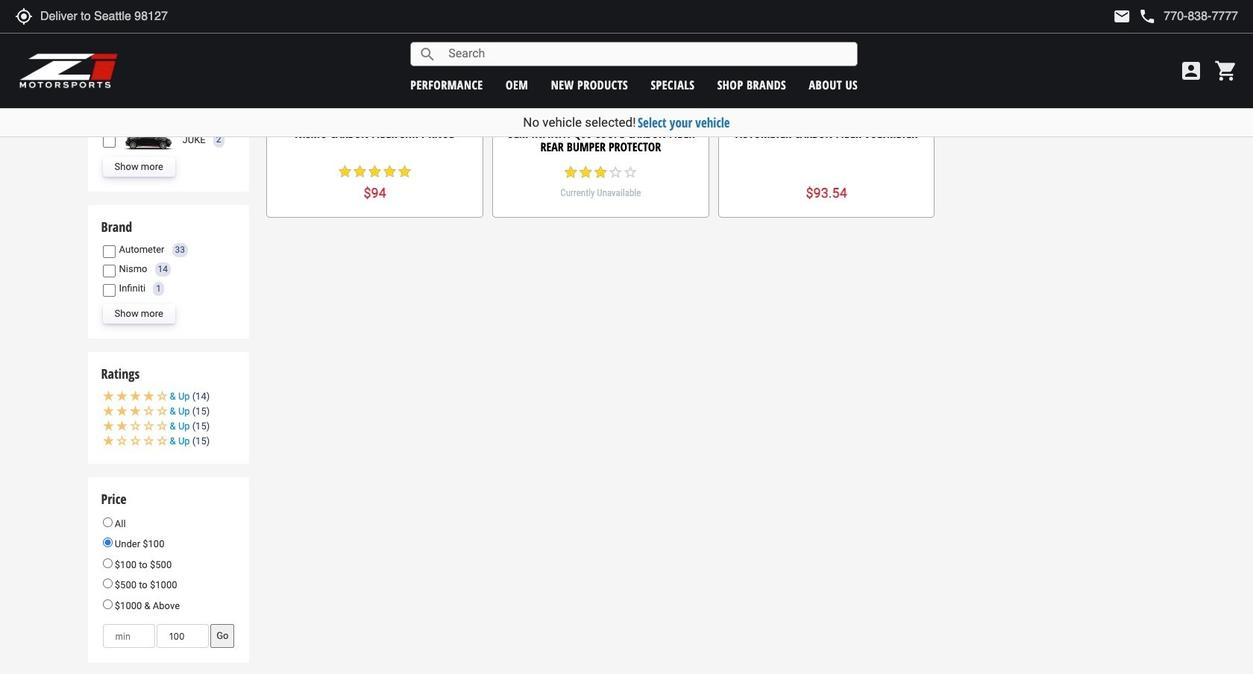 Task type: vqa. For each thing, say whether or not it's contained in the screenshot.
"Z1 Motorsports Logo"
yes



Task type: describe. For each thing, give the bounding box(es) containing it.
nissan 300zx z32 1990 1991 1992 1993 1994 1995 1996 vg30dett vg30de twin turbo non turbo z1 motorsports image
[[119, 0, 179, 8]]

Search search field
[[437, 43, 857, 66]]

min number field
[[103, 625, 155, 649]]

nissan juke 2011 2012 2013 2014 2015 2016 2017 vr38dett hr15de mr16ddt hr16de z1 motorsports image
[[119, 131, 179, 150]]

nissan 350z z33 2003 2004 2005 2006 2007 2008 2009 vq35de 3.5l revup rev up vq35hr nismo z1 motorsports image
[[119, 11, 179, 31]]



Task type: locate. For each thing, give the bounding box(es) containing it.
None checkbox
[[103, 16, 115, 29], [103, 39, 115, 52], [103, 135, 115, 148], [103, 245, 115, 258], [103, 265, 115, 277], [103, 16, 115, 29], [103, 39, 115, 52], [103, 135, 115, 148], [103, 245, 115, 258], [103, 265, 115, 277]]

None radio
[[103, 579, 112, 589]]

None checkbox
[[103, 87, 112, 100], [103, 284, 115, 297], [103, 87, 112, 100], [103, 284, 115, 297]]

None radio
[[103, 517, 112, 527], [103, 538, 112, 548], [103, 559, 112, 568], [103, 600, 112, 609], [103, 517, 112, 527], [103, 538, 112, 548], [103, 559, 112, 568], [103, 600, 112, 609]]

max number field
[[157, 625, 209, 649]]

z1 motorsports logo image
[[19, 52, 119, 90]]



